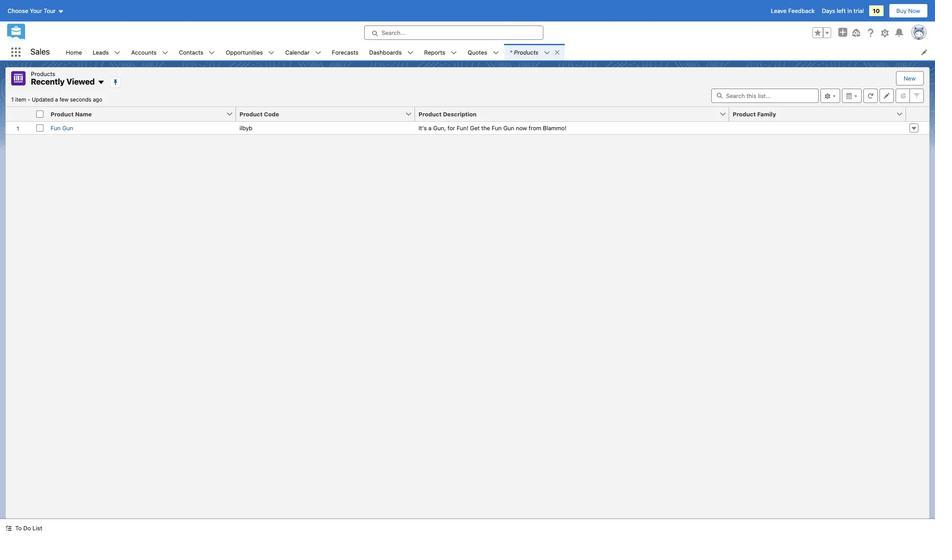 Task type: locate. For each thing, give the bounding box(es) containing it.
calendar list item
[[280, 44, 327, 60]]

accounts
[[131, 49, 157, 56]]

1 text default image from the left
[[114, 50, 120, 56]]

product family
[[733, 110, 776, 118]]

accounts list item
[[126, 44, 174, 60]]

text default image right the contacts
[[209, 50, 215, 56]]

it's
[[419, 124, 427, 131]]

recently
[[31, 77, 65, 86]]

1
[[11, 96, 14, 103]]

text default image
[[114, 50, 120, 56], [162, 50, 168, 56], [268, 50, 275, 56], [544, 50, 550, 56]]

leads list item
[[87, 44, 126, 60]]

text default image inside to do list button
[[5, 525, 12, 531]]

days left in trial
[[822, 7, 864, 14]]

list
[[61, 44, 935, 60]]

recently viewed|products|list view element
[[5, 67, 930, 519]]

quotes list item
[[462, 44, 504, 60]]

fun gun
[[51, 124, 73, 131]]

none search field inside recently viewed|products|list view "element"
[[711, 88, 819, 103]]

product inside "button"
[[239, 110, 263, 118]]

products right *
[[514, 49, 538, 56]]

a inside the recently viewed grid
[[428, 124, 432, 131]]

product name
[[51, 110, 92, 118]]

1 horizontal spatial a
[[428, 124, 432, 131]]

item number element
[[6, 107, 33, 122]]

now
[[908, 7, 920, 14]]

text default image right reports at top
[[451, 50, 457, 56]]

quotes link
[[462, 44, 493, 60]]

product
[[51, 110, 74, 118], [239, 110, 263, 118], [419, 110, 442, 118], [733, 110, 756, 118]]

to do list button
[[0, 519, 48, 537]]

code
[[264, 110, 279, 118]]

the
[[481, 124, 490, 131]]

1 fun from the left
[[51, 124, 61, 131]]

dashboards list item
[[364, 44, 419, 60]]

now
[[516, 124, 527, 131]]

new button
[[897, 72, 923, 85]]

text default image right calendar
[[315, 50, 321, 56]]

viewed
[[66, 77, 95, 86]]

a right it's
[[428, 124, 432, 131]]

text default image right leads
[[114, 50, 120, 56]]

product for product family
[[733, 110, 756, 118]]

products
[[514, 49, 538, 56], [31, 70, 55, 77]]

text default image inside reports list item
[[451, 50, 457, 56]]

text default image
[[554, 49, 560, 55], [209, 50, 215, 56], [315, 50, 321, 56], [407, 50, 413, 56], [451, 50, 457, 56], [493, 50, 499, 56], [98, 79, 105, 86], [5, 525, 12, 531]]

product description button
[[415, 107, 719, 121]]

1 product from the left
[[51, 110, 74, 118]]

name
[[75, 110, 92, 118]]

text default image for leads
[[114, 50, 120, 56]]

product up the fun gun link
[[51, 110, 74, 118]]

text default image left to
[[5, 525, 12, 531]]

blammo!
[[543, 124, 567, 131]]

text default image inside the opportunities list item
[[268, 50, 275, 56]]

•
[[28, 96, 30, 103]]

list containing home
[[61, 44, 935, 60]]

contacts list item
[[174, 44, 220, 60]]

1 vertical spatial a
[[428, 124, 432, 131]]

gun down product name
[[62, 124, 73, 131]]

text default image right the * products
[[554, 49, 560, 55]]

product up ilbyb in the left top of the page
[[239, 110, 263, 118]]

product family element
[[729, 107, 911, 122]]

gun,
[[433, 124, 446, 131]]

do
[[23, 525, 31, 532]]

0 horizontal spatial products
[[31, 70, 55, 77]]

3 text default image from the left
[[268, 50, 275, 56]]

text default image inside quotes list item
[[493, 50, 499, 56]]

product code button
[[236, 107, 405, 121]]

choose your tour button
[[7, 4, 64, 18]]

product for product code
[[239, 110, 263, 118]]

trial
[[854, 7, 864, 14]]

choose your tour
[[8, 7, 56, 14]]

few
[[60, 96, 69, 103]]

a left few
[[55, 96, 58, 103]]

product for product name
[[51, 110, 74, 118]]

products inside list item
[[514, 49, 538, 56]]

text default image inside list item
[[544, 50, 550, 56]]

None search field
[[711, 88, 819, 103]]

gun
[[62, 124, 73, 131], [503, 124, 514, 131]]

recently viewed
[[31, 77, 95, 86]]

list item
[[504, 44, 564, 60]]

new
[[904, 75, 916, 82]]

text default image left calendar link
[[268, 50, 275, 56]]

reports list item
[[419, 44, 462, 60]]

product left family
[[733, 110, 756, 118]]

product code
[[239, 110, 279, 118]]

left
[[837, 7, 846, 14]]

item number image
[[6, 107, 33, 121]]

description
[[443, 110, 477, 118]]

text default image left *
[[493, 50, 499, 56]]

4 product from the left
[[733, 110, 756, 118]]

group
[[812, 27, 831, 38]]

calendar link
[[280, 44, 315, 60]]

4 text default image from the left
[[544, 50, 550, 56]]

action element
[[906, 107, 929, 122]]

fun down product name
[[51, 124, 61, 131]]

3 product from the left
[[419, 110, 442, 118]]

buy now button
[[889, 4, 928, 18]]

fun
[[51, 124, 61, 131], [492, 124, 502, 131]]

contacts link
[[174, 44, 209, 60]]

opportunities list item
[[220, 44, 280, 60]]

1 horizontal spatial fun
[[492, 124, 502, 131]]

* products
[[510, 49, 538, 56]]

text default image right the * products
[[544, 50, 550, 56]]

home link
[[61, 44, 87, 60]]

product up it's
[[419, 110, 442, 118]]

products down sales
[[31, 70, 55, 77]]

ago
[[93, 96, 102, 103]]

2 text default image from the left
[[162, 50, 168, 56]]

1 vertical spatial products
[[31, 70, 55, 77]]

Search Recently Viewed list view. search field
[[711, 88, 819, 103]]

home
[[66, 49, 82, 56]]

0 horizontal spatial fun
[[51, 124, 61, 131]]

recently viewed grid
[[6, 107, 929, 135]]

gun left now
[[503, 124, 514, 131]]

cell
[[33, 107, 47, 122]]

to
[[15, 525, 22, 532]]

text default image left "reports" link
[[407, 50, 413, 56]]

from
[[529, 124, 541, 131]]

to do list
[[15, 525, 42, 532]]

search...
[[382, 29, 406, 36]]

text default image inside accounts list item
[[162, 50, 168, 56]]

0 horizontal spatial a
[[55, 96, 58, 103]]

*
[[510, 49, 512, 56]]

2 product from the left
[[239, 110, 263, 118]]

leave
[[771, 7, 787, 14]]

text default image right accounts
[[162, 50, 168, 56]]

opportunities link
[[220, 44, 268, 60]]

search... button
[[364, 26, 543, 40]]

text default image inside leads list item
[[114, 50, 120, 56]]

a
[[55, 96, 58, 103], [428, 124, 432, 131]]

product inside 'button'
[[419, 110, 442, 118]]

1 horizontal spatial gun
[[503, 124, 514, 131]]

fun right the
[[492, 124, 502, 131]]

text default image inside list item
[[554, 49, 560, 55]]

0 horizontal spatial gun
[[62, 124, 73, 131]]

1 horizontal spatial products
[[514, 49, 538, 56]]

0 vertical spatial products
[[514, 49, 538, 56]]

text default image inside contacts list item
[[209, 50, 215, 56]]



Task type: describe. For each thing, give the bounding box(es) containing it.
leave feedback link
[[771, 7, 815, 14]]

leave feedback
[[771, 7, 815, 14]]

days
[[822, 7, 835, 14]]

product name element
[[47, 107, 241, 122]]

item
[[15, 96, 26, 103]]

list
[[33, 525, 42, 532]]

reports
[[424, 49, 445, 56]]

product family button
[[729, 107, 896, 121]]

updated
[[32, 96, 54, 103]]

product code element
[[236, 107, 420, 122]]

quotes
[[468, 49, 487, 56]]

opportunities
[[226, 49, 263, 56]]

product description element
[[415, 107, 735, 122]]

choose
[[8, 7, 28, 14]]

leads
[[93, 49, 109, 56]]

contacts
[[179, 49, 203, 56]]

product description
[[419, 110, 477, 118]]

10
[[873, 7, 880, 14]]

leads link
[[87, 44, 114, 60]]

fun gun link
[[51, 124, 73, 131]]

feedback
[[788, 7, 815, 14]]

in
[[847, 7, 852, 14]]

ilbyb
[[239, 124, 252, 131]]

products inside "element"
[[31, 70, 55, 77]]

your
[[30, 7, 42, 14]]

sales
[[30, 47, 50, 57]]

cell inside the recently viewed grid
[[33, 107, 47, 122]]

recently viewed status
[[11, 96, 32, 103]]

fun!
[[457, 124, 469, 131]]

action image
[[906, 107, 929, 121]]

calendar
[[285, 49, 310, 56]]

forecasts
[[332, 49, 358, 56]]

list item containing *
[[504, 44, 564, 60]]

text default image for opportunities
[[268, 50, 275, 56]]

0 vertical spatial a
[[55, 96, 58, 103]]

dashboards link
[[364, 44, 407, 60]]

forecasts link
[[327, 44, 364, 60]]

1 gun from the left
[[62, 124, 73, 131]]

buy now
[[896, 7, 920, 14]]

2 fun from the left
[[492, 124, 502, 131]]

product for product description
[[419, 110, 442, 118]]

2 gun from the left
[[503, 124, 514, 131]]

product name button
[[47, 107, 226, 121]]

get
[[470, 124, 480, 131]]

tour
[[44, 7, 56, 14]]

family
[[757, 110, 776, 118]]

text default image inside dashboards list item
[[407, 50, 413, 56]]

for
[[448, 124, 455, 131]]

text default image for accounts
[[162, 50, 168, 56]]

dashboards
[[369, 49, 402, 56]]

buy
[[896, 7, 907, 14]]

accounts link
[[126, 44, 162, 60]]

1 item • updated a few seconds ago
[[11, 96, 102, 103]]

reports link
[[419, 44, 451, 60]]

seconds
[[70, 96, 91, 103]]

text default image up ago
[[98, 79, 105, 86]]

text default image inside "calendar" list item
[[315, 50, 321, 56]]

it's a gun, for fun! get the fun gun now from blammo!
[[419, 124, 567, 131]]



Task type: vqa. For each thing, say whether or not it's contained in the screenshot.
"left"
yes



